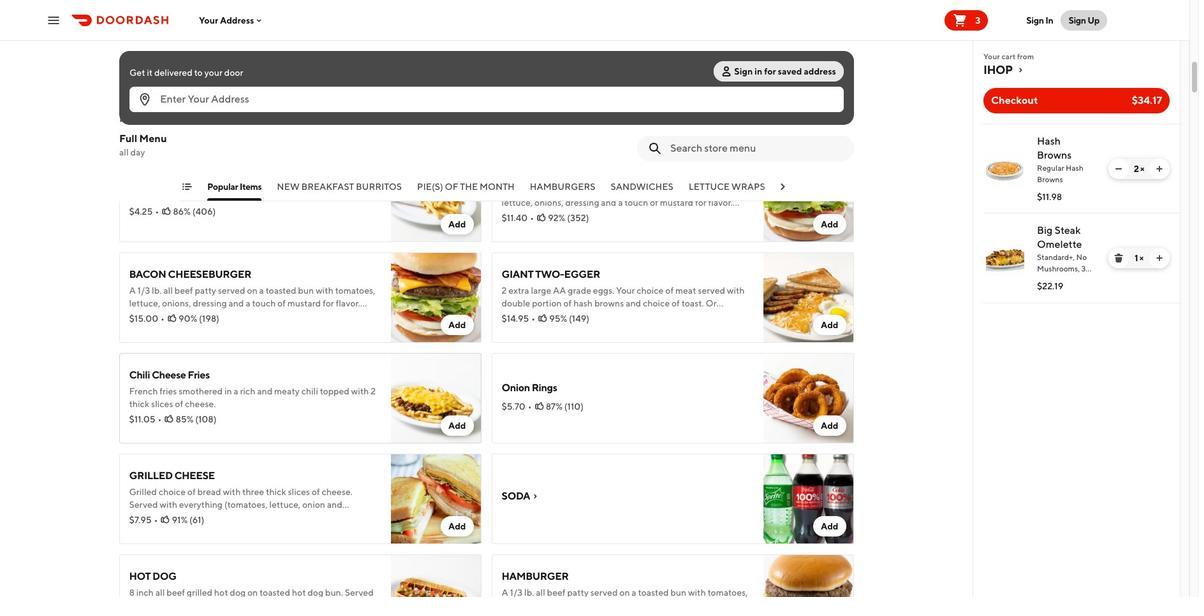 Task type: vqa. For each thing, say whether or not it's contained in the screenshot.


Task type: describe. For each thing, give the bounding box(es) containing it.
scroll menu navigation right image
[[777, 182, 787, 192]]

hot dog
[[129, 571, 176, 583]]

a inside chili cheese fries french fries smothered in a rich and meaty chili topped with 2 thick slices of cheese.
[[234, 387, 238, 397]]

long
[[152, 191, 170, 202]]

served inside bacon cheeseburger a 1/3 lb. all beef patty served on a toasted bun with tomatoes, lettuce, onions, dressing and a touch of mustard for flavor. comes with two thick slices of melted cheese and three slices of bacon.
[[218, 286, 245, 296]]

double
[[502, 299, 530, 309]]

grilled
[[129, 470, 173, 482]]

$34.17
[[1132, 94, 1162, 107]]

special
[[251, 513, 280, 523]]

thick inside grilled cheese grilled choice of bread with three thick slices of cheese. served with everything (tomatoes, lettuce, onion and dressing) or served plain upon special request. shown with produce.
[[266, 487, 286, 498]]

everything
[[179, 500, 223, 510]]

touch inside cheeseburger a 1/3 lb. all beef patty served on a toasted bun with tomatoes, lettuce, onions, dressing and a touch of mustard for flavor. comes with two thick slices of melted cheese.
[[625, 198, 648, 208]]

2 right remove one from cart icon at the right top
[[1134, 164, 1139, 174]]

85% (108)
[[176, 415, 217, 425]]

$11.05
[[129, 415, 155, 425]]

1 horizontal spatial from
[[1017, 52, 1034, 61]]

tomatoes, inside cheeseburger a 1/3 lb. all beef patty served on a toasted bun with tomatoes, lettuce, onions, dressing and a touch of mustard for flavor. comes with two thick slices of melted cheese.
[[708, 185, 748, 195]]

extra
[[129, 191, 151, 202]]

sign up link
[[1061, 10, 1107, 30]]

$11.40
[[502, 213, 528, 223]]

popular items
[[207, 182, 261, 192]]

$15.00 •
[[129, 314, 165, 324]]

add button for onion rings
[[813, 416, 846, 436]]

toasted inside cheeseburger a 1/3 lb. all beef patty served on a toasted bun with tomatoes, lettuce, onions, dressing and a touch of mustard for flavor. comes with two thick slices of melted cheese.
[[638, 185, 669, 195]]

giant two-egger 2 extra large aa grade eggs. your choice of meat served with double portion of hash browns and choice of toast. or substitute with 4 pancakes or 2 slices of french toast.
[[502, 269, 745, 321]]

your inside giant two-egger 2 extra large aa grade eggs. your choice of meat served with double portion of hash browns and choice of toast. or substitute with 4 pancakes or 2 slices of french toast.
[[616, 286, 635, 296]]

1/3 inside bacon cheeseburger a 1/3 lb. all beef patty served on a toasted bun with tomatoes, lettuce, onions, dressing and a touch of mustard for flavor. comes with two thick slices of melted cheese and three slices of bacon.
[[137, 286, 150, 296]]

slices inside cheeseburger a 1/3 lb. all beef patty served on a toasted bun with tomatoes, lettuce, onions, dressing and a touch of mustard for flavor. comes with two thick slices of melted cheese.
[[591, 210, 613, 221]]

cheeseburger image
[[763, 152, 854, 242]]

toasted inside bacon cheeseburger a 1/3 lb. all beef patty served on a toasted bun with tomatoes, lettuce, onions, dressing and a touch of mustard for flavor. comes with two thick slices of melted cheese and three slices of bacon.
[[266, 286, 296, 296]]

add button for giant two-egger
[[813, 315, 846, 335]]

substitute
[[502, 311, 543, 321]]

fancy
[[172, 191, 194, 202]]

lettuce wraps
[[688, 182, 765, 192]]

most
[[136, 130, 156, 140]]

bacon
[[129, 269, 166, 281]]

upon
[[229, 513, 250, 523]]

sign for sign in
[[1027, 15, 1044, 25]]

big steak omelette standard+, no mushrooms, 3 pancakes, 3 buttermilk
[[1037, 225, 1087, 297]]

breakfast
[[301, 182, 354, 192]]

hamburgers
[[530, 182, 595, 192]]

thick inside cheeseburger a 1/3 lb. all beef patty served on a toasted bun with tomatoes, lettuce, onions, dressing and a touch of mustard for flavor. comes with two thick slices of melted cheese.
[[569, 210, 589, 221]]

steak
[[1055, 225, 1081, 237]]

$14.95 •
[[502, 314, 535, 324]]

items for popular items the most commonly ordered items and dishes from this store
[[170, 111, 204, 128]]

grilled
[[129, 487, 157, 498]]

shown
[[316, 513, 344, 523]]

rich
[[240, 387, 255, 397]]

onion rings
[[502, 382, 557, 394]]

3 button
[[945, 10, 988, 30]]

sandwiches
[[610, 182, 673, 192]]

hot for hot dogs
[[780, 182, 799, 192]]

1 ×
[[1135, 253, 1144, 263]]

pancakes
[[571, 311, 609, 321]]

chili cheese fries french fries smothered in a rich and meaty chili topped with 2 thick slices of cheese.
[[129, 369, 376, 409]]

2 horizontal spatial 3
[[1081, 264, 1086, 274]]

aa
[[553, 286, 566, 296]]

to
[[194, 68, 202, 78]]

french fries extra long fancy fries cooked in canola oil.
[[129, 174, 297, 202]]

1 horizontal spatial 3
[[1074, 276, 1078, 285]]

your address
[[199, 15, 254, 25]]

92% (352)
[[548, 213, 589, 223]]

cheese
[[282, 311, 311, 321]]

× for hash browns
[[1140, 164, 1144, 174]]

$7.95
[[129, 515, 152, 526]]

and inside giant two-egger 2 extra large aa grade eggs. your choice of meat served with double portion of hash browns and choice of toast. or substitute with 4 pancakes or 2 slices of french toast.
[[626, 299, 641, 309]]

touch inside bacon cheeseburger a 1/3 lb. all beef patty served on a toasted bun with tomatoes, lettuce, onions, dressing and a touch of mustard for flavor. comes with two thick slices of melted cheese and three slices of bacon.
[[252, 299, 276, 309]]

items
[[236, 130, 258, 140]]

add button for soda
[[813, 517, 846, 537]]

and inside popular items the most commonly ordered items and dishes from this store
[[260, 130, 275, 140]]

chili
[[301, 387, 318, 397]]

sign for sign in for saved address
[[734, 66, 752, 77]]

on inside bacon cheeseburger a 1/3 lb. all beef patty served on a toasted bun with tomatoes, lettuce, onions, dressing and a touch of mustard for flavor. comes with two thick slices of melted cheese and three slices of bacon.
[[247, 286, 257, 296]]

1 vertical spatial toast.
[[692, 311, 715, 321]]

bread
[[197, 487, 221, 498]]

checkout
[[991, 94, 1038, 107]]

produce.
[[129, 526, 165, 536]]

and inside grilled cheese grilled choice of bread with three thick slices of cheese. served with everything (tomatoes, lettuce, onion and dressing) or served plain upon special request. shown with produce.
[[327, 500, 342, 510]]

(108)
[[195, 415, 217, 425]]

of inside chili cheese fries french fries smothered in a rich and meaty chili topped with 2 thick slices of cheese.
[[175, 399, 183, 409]]

open menu image
[[46, 12, 61, 28]]

× for big steak omelette
[[1140, 253, 1144, 263]]

a inside bacon cheeseburger a 1/3 lb. all beef patty served on a toasted bun with tomatoes, lettuce, onions, dressing and a touch of mustard for flavor. comes with two thick slices of melted cheese and three slices of bacon.
[[129, 286, 136, 296]]

pie(s) of the month
[[417, 182, 514, 192]]

extra
[[508, 286, 529, 296]]

hash
[[573, 299, 593, 309]]

95% (149)
[[549, 314, 589, 324]]

three inside bacon cheeseburger a 1/3 lb. all beef patty served on a toasted bun with tomatoes, lettuce, onions, dressing and a touch of mustard for flavor. comes with two thick slices of melted cheese and three slices of bacon.
[[330, 311, 352, 321]]

or inside giant two-egger 2 extra large aa grade eggs. your choice of meat served with double portion of hash browns and choice of toast. or substitute with 4 pancakes or 2 slices of french toast.
[[611, 311, 619, 321]]

add button for chili cheese fries
[[441, 416, 474, 436]]

soda image
[[763, 454, 854, 545]]

address
[[803, 66, 836, 77]]

dog
[[152, 571, 176, 583]]

dressing inside bacon cheeseburger a 1/3 lb. all beef patty served on a toasted bun with tomatoes, lettuce, onions, dressing and a touch of mustard for flavor. comes with two thick slices of melted cheese and three slices of bacon.
[[193, 299, 227, 309]]

add for chili cheese fries
[[448, 421, 466, 431]]

pancakes,
[[1037, 276, 1072, 285]]

2 left 'extra'
[[502, 286, 507, 296]]

91% (61)
[[172, 515, 204, 526]]

lettuce wraps button
[[688, 181, 765, 201]]

sign in link
[[1019, 7, 1061, 33]]

items for popular items
[[239, 182, 261, 192]]

hot dogs button
[[780, 181, 828, 201]]

lettuce, inside cheeseburger a 1/3 lb. all beef patty served on a toasted bun with tomatoes, lettuce, onions, dressing and a touch of mustard for flavor. comes with two thick slices of melted cheese.
[[502, 198, 533, 208]]

all inside cheeseburger a 1/3 lb. all beef patty served on a toasted bun with tomatoes, lettuce, onions, dressing and a touch of mustard for flavor. comes with two thick slices of melted cheese.
[[536, 185, 545, 195]]

dishes
[[277, 130, 303, 140]]

in inside french fries extra long fancy fries cooked in canola oil.
[[247, 191, 254, 202]]

86% (406)
[[173, 207, 216, 217]]

two-
[[535, 269, 564, 281]]

0 vertical spatial choice
[[637, 286, 664, 296]]

1 browns from the top
[[1037, 149, 1072, 161]]

cheese. inside chili cheese fries french fries smothered in a rich and meaty chili topped with 2 thick slices of cheese.
[[185, 399, 216, 409]]

oil.
[[285, 191, 297, 202]]

hot dog image
[[391, 555, 481, 598]]

2 horizontal spatial for
[[764, 66, 776, 77]]

87% (110)
[[546, 402, 584, 412]]

$4.25 •
[[129, 207, 159, 217]]

thick inside bacon cheeseburger a 1/3 lb. all beef patty served on a toasted bun with tomatoes, lettuce, onions, dressing and a touch of mustard for flavor. comes with two thick slices of melted cheese and three slices of bacon.
[[196, 311, 216, 321]]

onion rings image
[[763, 353, 854, 444]]

add one to cart image for big steak omelette
[[1154, 253, 1165, 263]]

1 horizontal spatial hash
[[1066, 163, 1084, 173]]

ihop link
[[984, 63, 1170, 78]]

$22.19
[[1037, 281, 1063, 291]]

sign in for saved address
[[734, 66, 836, 77]]

• for 1/3
[[530, 213, 534, 223]]

buttermilk
[[1037, 287, 1074, 297]]

comes inside cheeseburger a 1/3 lb. all beef patty served on a toasted bun with tomatoes, lettuce, onions, dressing and a touch of mustard for flavor. comes with two thick slices of melted cheese.
[[502, 210, 530, 221]]

large
[[531, 286, 551, 296]]

3 inside button
[[975, 15, 981, 25]]

full menu all day
[[119, 133, 166, 158]]

choice inside grilled cheese grilled choice of bread with three thick slices of cheese. served with everything (tomatoes, lettuce, onion and dressing) or served plain upon special request. shown with produce.
[[159, 487, 186, 498]]

sign in
[[1027, 15, 1053, 25]]

served inside cheeseburger a 1/3 lb. all beef patty served on a toasted bun with tomatoes, lettuce, onions, dressing and a touch of mustard for flavor. comes with two thick slices of melted cheese.
[[590, 185, 618, 195]]

90% (198)
[[179, 314, 219, 324]]

for inside bacon cheeseburger a 1/3 lb. all beef patty served on a toasted bun with tomatoes, lettuce, onions, dressing and a touch of mustard for flavor. comes with two thick slices of melted cheese and three slices of bacon.
[[323, 299, 334, 309]]

french inside chili cheese fries french fries smothered in a rich and meaty chili topped with 2 thick slices of cheese.
[[129, 387, 158, 397]]

beef inside cheeseburger a 1/3 lb. all beef patty served on a toasted bun with tomatoes, lettuce, onions, dressing and a touch of mustard for flavor. comes with two thick slices of melted cheese.
[[547, 185, 566, 195]]

store
[[342, 130, 363, 140]]

address
[[220, 15, 254, 25]]

mushrooms,
[[1037, 264, 1080, 274]]

served inside giant two-egger 2 extra large aa grade eggs. your choice of meat served with double portion of hash browns and choice of toast. or substitute with 4 pancakes or 2 slices of french toast.
[[698, 286, 725, 296]]

thick inside chili cheese fries french fries smothered in a rich and meaty chili topped with 2 thick slices of cheese.
[[129, 399, 149, 409]]

chili cheese fries image
[[391, 353, 481, 444]]

egger
[[564, 269, 600, 281]]

slices inside grilled cheese grilled choice of bread with three thick slices of cheese. served with everything (tomatoes, lettuce, onion and dressing) or served plain upon special request. shown with produce.
[[288, 487, 310, 498]]

ordered
[[202, 130, 235, 140]]

lb. inside bacon cheeseburger a 1/3 lb. all beef patty served on a toasted bun with tomatoes, lettuce, onions, dressing and a touch of mustard for flavor. comes with two thick slices of melted cheese and three slices of bacon.
[[152, 286, 162, 296]]

your for your address
[[199, 15, 218, 25]]

cheese. inside cheeseburger a 1/3 lb. all beef patty served on a toasted bun with tomatoes, lettuce, onions, dressing and a touch of mustard for flavor. comes with two thick slices of melted cheese.
[[655, 210, 686, 221]]

mustard inside bacon cheeseburger a 1/3 lb. all beef patty served on a toasted bun with tomatoes, lettuce, onions, dressing and a touch of mustard for flavor. comes with two thick slices of melted cheese and three slices of bacon.
[[287, 299, 321, 309]]

no
[[1076, 253, 1087, 262]]

get
[[129, 68, 145, 78]]

your address button
[[199, 15, 264, 25]]



Task type: locate. For each thing, give the bounding box(es) containing it.
hash browns image
[[986, 150, 1024, 188]]

patty up (198)
[[195, 286, 216, 296]]

bun inside cheeseburger a 1/3 lb. all beef patty served on a toasted bun with tomatoes, lettuce, onions, dressing and a touch of mustard for flavor. comes with two thick slices of melted cheese.
[[671, 185, 686, 195]]

•
[[155, 207, 159, 217], [530, 213, 534, 223], [161, 314, 165, 324], [531, 314, 535, 324], [528, 402, 532, 412], [158, 415, 162, 425], [154, 515, 158, 526]]

• right $11.05
[[158, 415, 162, 425]]

2 inside chili cheese fries french fries smothered in a rich and meaty chili topped with 2 thick slices of cheese.
[[371, 387, 376, 397]]

0 vertical spatial browns
[[1037, 149, 1072, 161]]

french down meat
[[662, 311, 690, 321]]

meaty
[[274, 387, 300, 397]]

0 horizontal spatial hot
[[129, 571, 151, 583]]

ihop
[[984, 63, 1013, 77]]

sign for sign up
[[1069, 15, 1086, 25]]

$11.98
[[1037, 192, 1062, 202]]

list containing hash browns
[[973, 124, 1180, 304]]

1 vertical spatial 1/3
[[137, 286, 150, 296]]

soda
[[502, 490, 530, 503]]

standard+,
[[1037, 253, 1075, 262]]

two left (352) on the left of page
[[551, 210, 567, 221]]

fries inside french fries extra long fancy fries cooked in canola oil.
[[196, 191, 213, 202]]

toast. down or on the right
[[692, 311, 715, 321]]

french fries image
[[391, 152, 481, 242]]

big steak omelette image
[[986, 239, 1024, 277]]

for inside cheeseburger a 1/3 lb. all beef patty served on a toasted bun with tomatoes, lettuce, onions, dressing and a touch of mustard for flavor. comes with two thick slices of melted cheese.
[[695, 198, 707, 208]]

2 horizontal spatial lettuce,
[[502, 198, 533, 208]]

sandwiches button
[[610, 181, 673, 201]]

1 vertical spatial hot
[[129, 571, 151, 583]]

browns up regular
[[1037, 149, 1072, 161]]

two
[[551, 210, 567, 221], [179, 311, 194, 321]]

comes down "month"
[[502, 210, 530, 221]]

of
[[445, 182, 458, 192]]

1 horizontal spatial cheese.
[[322, 487, 353, 498]]

0 vertical spatial beef
[[547, 185, 566, 195]]

onions, inside cheeseburger a 1/3 lb. all beef patty served on a toasted bun with tomatoes, lettuce, onions, dressing and a touch of mustard for flavor. comes with two thick slices of melted cheese.
[[535, 198, 564, 208]]

choice right browns
[[643, 299, 670, 309]]

hot inside button
[[780, 182, 799, 192]]

fries up the (406)
[[196, 191, 213, 202]]

1 horizontal spatial a
[[502, 185, 508, 195]]

0 vertical spatial all
[[119, 147, 128, 158]]

slices inside chili cheese fries french fries smothered in a rich and meaty chili topped with 2 thick slices of cheese.
[[151, 399, 173, 409]]

1 horizontal spatial onions,
[[535, 198, 564, 208]]

1 horizontal spatial beef
[[547, 185, 566, 195]]

add one to cart image
[[1154, 164, 1165, 174], [1154, 253, 1165, 263]]

browns down regular
[[1037, 175, 1063, 184]]

1 horizontal spatial lb.
[[524, 185, 534, 195]]

melted down sandwiches button
[[624, 210, 653, 221]]

0 vertical spatial dressing
[[565, 198, 599, 208]]

sign left in on the right of page
[[1027, 15, 1044, 25]]

add one to cart image for hash browns
[[1154, 164, 1165, 174]]

Enter Your Address text field
[[160, 92, 836, 107]]

served inside grilled cheese grilled choice of bread with three thick slices of cheese. served with everything (tomatoes, lettuce, onion and dressing) or served plain upon special request. shown with produce.
[[178, 513, 205, 523]]

dressing inside cheeseburger a 1/3 lb. all beef patty served on a toasted bun with tomatoes, lettuce, onions, dressing and a touch of mustard for flavor. comes with two thick slices of melted cheese.
[[565, 198, 599, 208]]

0 vertical spatial your
[[199, 15, 218, 25]]

mustard down lettuce
[[660, 198, 693, 208]]

tomatoes, inside bacon cheeseburger a 1/3 lb. all beef patty served on a toasted bun with tomatoes, lettuce, onions, dressing and a touch of mustard for flavor. comes with two thick slices of melted cheese and three slices of bacon.
[[335, 286, 375, 296]]

served
[[129, 500, 158, 510]]

toasted left lettuce
[[638, 185, 669, 195]]

flavor. inside bacon cheeseburger a 1/3 lb. all beef patty served on a toasted bun with tomatoes, lettuce, onions, dressing and a touch of mustard for flavor. comes with two thick slices of melted cheese and three slices of bacon.
[[336, 299, 360, 309]]

up
[[1088, 15, 1100, 25]]

omelette
[[1037, 239, 1082, 251]]

1 horizontal spatial patty
[[567, 185, 589, 195]]

remove one from cart image
[[1114, 164, 1124, 174]]

burritos
[[356, 182, 402, 192]]

mustard inside cheeseburger a 1/3 lb. all beef patty served on a toasted bun with tomatoes, lettuce, onions, dressing and a touch of mustard for flavor. comes with two thick slices of melted cheese.
[[660, 198, 693, 208]]

onions, inside bacon cheeseburger a 1/3 lb. all beef patty served on a toasted bun with tomatoes, lettuce, onions, dressing and a touch of mustard for flavor. comes with two thick slices of melted cheese and three slices of bacon.
[[162, 299, 191, 309]]

• right $15.00
[[161, 314, 165, 324]]

or right dressing)
[[168, 513, 176, 523]]

three right cheese in the left of the page
[[330, 311, 352, 321]]

• for extra
[[155, 207, 159, 217]]

onion
[[302, 500, 325, 510]]

0 horizontal spatial for
[[323, 299, 334, 309]]

lb. up '$11.40 •' at top left
[[524, 185, 534, 195]]

fries down cheese
[[160, 387, 177, 397]]

0 vertical spatial tomatoes,
[[708, 185, 748, 195]]

toast.
[[682, 299, 704, 309], [692, 311, 715, 321]]

$15.00
[[129, 314, 158, 324]]

sign left saved
[[734, 66, 752, 77]]

grilled cheese grilled choice of bread with three thick slices of cheese. served with everything (tomatoes, lettuce, onion and dressing) or served plain upon special request. shown with produce.
[[129, 470, 363, 536]]

0 horizontal spatial sign
[[734, 66, 752, 77]]

giant two-egger image
[[763, 253, 854, 343]]

wraps
[[731, 182, 765, 192]]

slices
[[591, 210, 613, 221], [218, 311, 240, 321], [354, 311, 376, 321], [628, 311, 650, 321], [151, 399, 173, 409], [288, 487, 310, 498]]

(61)
[[189, 515, 204, 526]]

2 vertical spatial in
[[224, 387, 232, 397]]

patty up (352) on the left of page
[[567, 185, 589, 195]]

toast. down meat
[[682, 299, 704, 309]]

bun inside bacon cheeseburger a 1/3 lb. all beef patty served on a toasted bun with tomatoes, lettuce, onions, dressing and a touch of mustard for flavor. comes with two thick slices of melted cheese and three slices of bacon.
[[298, 286, 314, 296]]

sign up
[[1069, 15, 1100, 25]]

86%
[[173, 207, 191, 217]]

this
[[326, 130, 340, 140]]

cheeseburger up hamburgers
[[502, 168, 585, 180]]

beef inside bacon cheeseburger a 1/3 lb. all beef patty served on a toasted bun with tomatoes, lettuce, onions, dressing and a touch of mustard for flavor. comes with two thick slices of melted cheese and three slices of bacon.
[[175, 286, 193, 296]]

sign left "up"
[[1069, 15, 1086, 25]]

two inside cheeseburger a 1/3 lb. all beef patty served on a toasted bun with tomatoes, lettuce, onions, dressing and a touch of mustard for flavor. comes with two thick slices of melted cheese.
[[551, 210, 567, 221]]

• right $5.70
[[528, 402, 532, 412]]

on
[[620, 185, 630, 195], [247, 286, 257, 296]]

show menu categories image
[[181, 182, 192, 192]]

2 ×
[[1134, 164, 1144, 174]]

a up the $11.40
[[502, 185, 508, 195]]

fries up the smothered
[[188, 369, 210, 381]]

• for grilled
[[154, 515, 158, 526]]

2 horizontal spatial all
[[536, 185, 545, 195]]

cheese. down the smothered
[[185, 399, 216, 409]]

fries inside chili cheese fries french fries smothered in a rich and meaty chili topped with 2 thick slices of cheese.
[[160, 387, 177, 397]]

melted left cheese in the left of the page
[[252, 311, 281, 321]]

flavor. inside cheeseburger a 1/3 lb. all beef patty served on a toasted bun with tomatoes, lettuce, onions, dressing and a touch of mustard for flavor. comes with two thick slices of melted cheese.
[[708, 198, 733, 208]]

1 horizontal spatial sign
[[1027, 15, 1044, 25]]

your
[[199, 15, 218, 25], [984, 52, 1000, 61], [616, 286, 635, 296]]

items left new
[[239, 182, 261, 192]]

grilled cheese image
[[391, 454, 481, 545]]

1 horizontal spatial in
[[247, 191, 254, 202]]

0 horizontal spatial flavor.
[[336, 299, 360, 309]]

add for grilled cheese
[[448, 522, 466, 532]]

0 vertical spatial a
[[502, 185, 508, 195]]

items
[[170, 111, 204, 128], [239, 182, 261, 192]]

2 add one to cart image from the top
[[1154, 253, 1165, 263]]

0 vertical spatial hot
[[780, 182, 799, 192]]

0 vertical spatial comes
[[502, 210, 530, 221]]

1/3 inside cheeseburger a 1/3 lb. all beef patty served on a toasted bun with tomatoes, lettuce, onions, dressing and a touch of mustard for flavor. comes with two thick slices of melted cheese.
[[510, 185, 523, 195]]

Item Search search field
[[670, 142, 844, 156]]

popular for popular items the most commonly ordered items and dishes from this store
[[119, 111, 167, 128]]

chili
[[129, 369, 150, 381]]

your up ihop
[[984, 52, 1000, 61]]

choice
[[637, 286, 664, 296], [643, 299, 670, 309], [159, 487, 186, 498]]

list
[[973, 124, 1180, 304]]

91%
[[172, 515, 188, 526]]

2 browns from the top
[[1037, 175, 1063, 184]]

cheese
[[174, 470, 215, 482]]

3 down the mushrooms,
[[1074, 276, 1078, 285]]

$7.95 •
[[129, 515, 158, 526]]

0 horizontal spatial a
[[129, 286, 136, 296]]

1 vertical spatial fries
[[188, 369, 210, 381]]

grade
[[568, 286, 591, 296]]

bun left lettuce
[[671, 185, 686, 195]]

3 left sign in link at the top right of page
[[975, 15, 981, 25]]

saved
[[778, 66, 802, 77]]

beef up "92%"
[[547, 185, 566, 195]]

1 vertical spatial comes
[[129, 311, 158, 321]]

0 horizontal spatial lettuce,
[[129, 299, 160, 309]]

0 vertical spatial two
[[551, 210, 567, 221]]

add for onion rings
[[821, 421, 838, 431]]

1 vertical spatial tomatoes,
[[335, 286, 375, 296]]

the
[[119, 130, 134, 140]]

choice left meat
[[637, 286, 664, 296]]

popular for popular items
[[207, 182, 238, 192]]

1 vertical spatial beef
[[175, 286, 193, 296]]

fries inside french fries extra long fancy fries cooked in canola oil.
[[163, 174, 185, 186]]

1 vertical spatial for
[[695, 198, 707, 208]]

1 vertical spatial bun
[[298, 286, 314, 296]]

• down long
[[155, 207, 159, 217]]

two inside bacon cheeseburger a 1/3 lb. all beef patty served on a toasted bun with tomatoes, lettuce, onions, dressing and a touch of mustard for flavor. comes with two thick slices of melted cheese and three slices of bacon.
[[179, 311, 194, 321]]

• right $7.95
[[154, 515, 158, 526]]

0 horizontal spatial tomatoes,
[[335, 286, 375, 296]]

slices inside giant two-egger 2 extra large aa grade eggs. your choice of meat served with double portion of hash browns and choice of toast. or substitute with 4 pancakes or 2 slices of french toast.
[[628, 311, 650, 321]]

1 vertical spatial your
[[984, 52, 1000, 61]]

lettuce, inside bacon cheeseburger a 1/3 lb. all beef patty served on a toasted bun with tomatoes, lettuce, onions, dressing and a touch of mustard for flavor. comes with two thick slices of melted cheese and three slices of bacon.
[[129, 299, 160, 309]]

0 vertical spatial in
[[754, 66, 762, 77]]

0 horizontal spatial comes
[[129, 311, 158, 321]]

dressing up (352) on the left of page
[[565, 198, 599, 208]]

cheeseburger a 1/3 lb. all beef patty served on a toasted bun with tomatoes, lettuce, onions, dressing and a touch of mustard for flavor. comes with two thick slices of melted cheese.
[[502, 168, 748, 221]]

cheese. down sandwiches button
[[655, 210, 686, 221]]

1/3 up '$11.40 •' at top left
[[510, 185, 523, 195]]

1 vertical spatial melted
[[252, 311, 281, 321]]

bacon.
[[139, 324, 166, 334]]

in inside chili cheese fries french fries smothered in a rich and meaty chili topped with 2 thick slices of cheese.
[[224, 387, 232, 397]]

dogs
[[801, 182, 828, 192]]

2 down browns
[[621, 311, 626, 321]]

cheeseburger inside cheeseburger a 1/3 lb. all beef patty served on a toasted bun with tomatoes, lettuce, onions, dressing and a touch of mustard for flavor. comes with two thick slices of melted cheese.
[[502, 168, 585, 180]]

popular items the most commonly ordered items and dishes from this store
[[119, 111, 363, 140]]

patty inside cheeseburger a 1/3 lb. all beef patty served on a toasted bun with tomatoes, lettuce, onions, dressing and a touch of mustard for flavor. comes with two thick slices of melted cheese.
[[567, 185, 589, 195]]

comes
[[502, 210, 530, 221], [129, 311, 158, 321]]

add one to cart image right 2 ×
[[1154, 164, 1165, 174]]

all inside bacon cheeseburger a 1/3 lb. all beef patty served on a toasted bun with tomatoes, lettuce, onions, dressing and a touch of mustard for flavor. comes with two thick slices of melted cheese and three slices of bacon.
[[163, 286, 173, 296]]

• for fries
[[158, 415, 162, 425]]

1 horizontal spatial or
[[611, 311, 619, 321]]

0 horizontal spatial fries
[[163, 174, 185, 186]]

in left canola at the left
[[247, 191, 254, 202]]

two left (198)
[[179, 311, 194, 321]]

toasted up cheese in the left of the page
[[266, 286, 296, 296]]

lettuce, inside grilled cheese grilled choice of bread with three thick slices of cheese. served with everything (tomatoes, lettuce, onion and dressing) or served plain upon special request. shown with produce.
[[269, 500, 300, 510]]

0 horizontal spatial two
[[179, 311, 194, 321]]

0 vertical spatial on
[[620, 185, 630, 195]]

0 horizontal spatial patty
[[195, 286, 216, 296]]

0 horizontal spatial dressing
[[193, 299, 227, 309]]

1 horizontal spatial on
[[620, 185, 630, 195]]

0 vertical spatial lb.
[[524, 185, 534, 195]]

0 vertical spatial patty
[[567, 185, 589, 195]]

patty
[[567, 185, 589, 195], [195, 286, 216, 296]]

0 horizontal spatial 3
[[975, 15, 981, 25]]

0 vertical spatial melted
[[624, 210, 653, 221]]

hamburgers button
[[530, 181, 595, 201]]

add button for grilled cheese
[[441, 517, 474, 537]]

with inside chili cheese fries french fries smothered in a rich and meaty chili topped with 2 thick slices of cheese.
[[351, 387, 369, 397]]

popular inside popular items the most commonly ordered items and dishes from this store
[[119, 111, 167, 128]]

• for egger
[[531, 314, 535, 324]]

1 vertical spatial flavor.
[[336, 299, 360, 309]]

1/3 down bacon
[[137, 286, 150, 296]]

add for soda
[[821, 522, 838, 532]]

lettuce, up '$11.40 •' at top left
[[502, 198, 533, 208]]

french inside french fries extra long fancy fries cooked in canola oil.
[[129, 174, 161, 186]]

0 vertical spatial ×
[[1140, 164, 1144, 174]]

plain
[[207, 513, 227, 523]]

your
[[204, 68, 222, 78]]

1 horizontal spatial fries
[[188, 369, 210, 381]]

dressing
[[565, 198, 599, 208], [193, 299, 227, 309]]

a down bacon
[[129, 286, 136, 296]]

patty inside bacon cheeseburger a 1/3 lb. all beef patty served on a toasted bun with tomatoes, lettuce, onions, dressing and a touch of mustard for flavor. comes with two thick slices of melted cheese and three slices of bacon.
[[195, 286, 216, 296]]

1 horizontal spatial three
[[330, 311, 352, 321]]

with
[[688, 185, 706, 195], [532, 210, 550, 221], [316, 286, 333, 296], [727, 286, 745, 296], [159, 311, 177, 321], [544, 311, 562, 321], [351, 387, 369, 397], [223, 487, 241, 498], [160, 500, 177, 510], [346, 513, 363, 523]]

2 vertical spatial for
[[323, 299, 334, 309]]

french up extra
[[129, 174, 161, 186]]

delivered
[[154, 68, 192, 78]]

dressing)
[[129, 513, 166, 523]]

hash up regular
[[1037, 135, 1061, 147]]

from inside popular items the most commonly ordered items and dishes from this store
[[305, 130, 324, 140]]

or inside grilled cheese grilled choice of bread with three thick slices of cheese. served with everything (tomatoes, lettuce, onion and dressing) or served plain upon special request. shown with produce.
[[168, 513, 176, 523]]

comes inside bacon cheeseburger a 1/3 lb. all beef patty served on a toasted bun with tomatoes, lettuce, onions, dressing and a touch of mustard for flavor. comes with two thick slices of melted cheese and three slices of bacon.
[[129, 311, 158, 321]]

remove item from cart image
[[1114, 253, 1124, 263]]

× right 1
[[1140, 253, 1144, 263]]

• right $14.95
[[531, 314, 535, 324]]

fries inside chili cheese fries french fries smothered in a rich and meaty chili topped with 2 thick slices of cheese.
[[188, 369, 210, 381]]

1 vertical spatial on
[[247, 286, 257, 296]]

0 vertical spatial french
[[129, 174, 161, 186]]

1 vertical spatial all
[[536, 185, 545, 195]]

(149)
[[569, 314, 589, 324]]

lettuce, up $15.00
[[129, 299, 160, 309]]

melted inside bacon cheeseburger a 1/3 lb. all beef patty served on a toasted bun with tomatoes, lettuce, onions, dressing and a touch of mustard for flavor. comes with two thick slices of melted cheese and three slices of bacon.
[[252, 311, 281, 321]]

comes up bacon.
[[129, 311, 158, 321]]

1 horizontal spatial touch
[[625, 198, 648, 208]]

1 vertical spatial 3
[[1081, 264, 1086, 274]]

items inside popular items the most commonly ordered items and dishes from this store
[[170, 111, 204, 128]]

hamburger image
[[763, 555, 854, 598]]

1 vertical spatial browns
[[1037, 175, 1063, 184]]

1 vertical spatial toasted
[[266, 286, 296, 296]]

0 horizontal spatial hash
[[1037, 135, 1061, 147]]

add one to cart image right 1 ×
[[1154, 253, 1165, 263]]

lb. down bacon
[[152, 286, 162, 296]]

cheese. inside grilled cheese grilled choice of bread with three thick slices of cheese. served with everything (tomatoes, lettuce, onion and dressing) or served plain upon special request. shown with produce.
[[322, 487, 353, 498]]

1 add one to cart image from the top
[[1154, 164, 1165, 174]]

2 vertical spatial your
[[616, 286, 635, 296]]

beef up 90% on the bottom left of the page
[[175, 286, 193, 296]]

three inside grilled cheese grilled choice of bread with three thick slices of cheese. served with everything (tomatoes, lettuce, onion and dressing) or served plain upon special request. shown with produce.
[[242, 487, 264, 498]]

a
[[632, 185, 636, 195], [618, 198, 623, 208], [259, 286, 264, 296], [246, 299, 250, 309], [234, 387, 238, 397]]

1 horizontal spatial for
[[695, 198, 707, 208]]

melted
[[624, 210, 653, 221], [252, 311, 281, 321]]

rings
[[532, 382, 557, 394]]

from right cart
[[1017, 52, 1034, 61]]

add for bacon cheeseburger
[[448, 320, 466, 330]]

popular up most
[[119, 111, 167, 128]]

on inside cheeseburger a 1/3 lb. all beef patty served on a toasted bun with tomatoes, lettuce, onions, dressing and a touch of mustard for flavor. comes with two thick slices of melted cheese.
[[620, 185, 630, 195]]

(198)
[[199, 314, 219, 324]]

choice down grilled
[[159, 487, 186, 498]]

canola
[[256, 191, 283, 202]]

bun up cheese in the left of the page
[[298, 286, 314, 296]]

1 vertical spatial or
[[168, 513, 176, 523]]

popular up the (406)
[[207, 182, 238, 192]]

your left address
[[199, 15, 218, 25]]

onions, up 90% on the bottom left of the page
[[162, 299, 191, 309]]

your for your cart from
[[984, 52, 1000, 61]]

2 vertical spatial french
[[129, 387, 158, 397]]

2 vertical spatial choice
[[159, 487, 186, 498]]

87%
[[546, 402, 563, 412]]

$14.95
[[502, 314, 529, 324]]

cheeseburger
[[502, 168, 585, 180], [168, 269, 251, 281]]

(406)
[[192, 207, 216, 217]]

mustard
[[660, 198, 693, 208], [287, 299, 321, 309]]

onions, up "92%"
[[535, 198, 564, 208]]

it
[[147, 68, 152, 78]]

1 vertical spatial choice
[[643, 299, 670, 309]]

bacon cheeseburger image
[[391, 253, 481, 343]]

$5.70
[[502, 402, 525, 412]]

cheese. up shown
[[322, 487, 353, 498]]

0 vertical spatial 1/3
[[510, 185, 523, 195]]

1 vertical spatial ×
[[1140, 253, 1144, 263]]

your up browns
[[616, 286, 635, 296]]

1 horizontal spatial bun
[[671, 185, 686, 195]]

0 horizontal spatial bun
[[298, 286, 314, 296]]

or
[[706, 299, 717, 309]]

new
[[277, 182, 299, 192]]

from
[[1017, 52, 1034, 61], [305, 130, 324, 140]]

• for a
[[161, 314, 165, 324]]

0 vertical spatial lettuce,
[[502, 198, 533, 208]]

cheeseburger up (198)
[[168, 269, 251, 281]]

0 horizontal spatial lb.
[[152, 286, 162, 296]]

dressing up (198)
[[193, 299, 227, 309]]

0 vertical spatial toast.
[[682, 299, 704, 309]]

1 horizontal spatial tomatoes,
[[708, 185, 748, 195]]

1 vertical spatial french
[[662, 311, 690, 321]]

request.
[[281, 513, 314, 523]]

all inside full menu all day
[[119, 147, 128, 158]]

2 vertical spatial lettuce,
[[269, 500, 300, 510]]

lb. inside cheeseburger a 1/3 lb. all beef patty served on a toasted bun with tomatoes, lettuce, onions, dressing and a touch of mustard for flavor. comes with two thick slices of melted cheese.
[[524, 185, 534, 195]]

90%
[[179, 314, 197, 324]]

french inside giant two-egger 2 extra large aa grade eggs. your choice of meat served with double portion of hash browns and choice of toast. or substitute with 4 pancakes or 2 slices of french toast.
[[662, 311, 690, 321]]

from left the 'this'
[[305, 130, 324, 140]]

0 horizontal spatial onions,
[[162, 299, 191, 309]]

fries up fancy
[[163, 174, 185, 186]]

hot
[[780, 182, 799, 192], [129, 571, 151, 583]]

× right remove one from cart icon at the right top
[[1140, 164, 1144, 174]]

and inside cheeseburger a 1/3 lb. all beef patty served on a toasted bun with tomatoes, lettuce, onions, dressing and a touch of mustard for flavor. comes with two thick slices of melted cheese.
[[601, 198, 616, 208]]

hot left dog
[[129, 571, 151, 583]]

1 vertical spatial lb.
[[152, 286, 162, 296]]

0 vertical spatial toasted
[[638, 185, 669, 195]]

1 horizontal spatial two
[[551, 210, 567, 221]]

cheeseburger inside bacon cheeseburger a 1/3 lb. all beef patty served on a toasted bun with tomatoes, lettuce, onions, dressing and a touch of mustard for flavor. comes with two thick slices of melted cheese and three slices of bacon.
[[168, 269, 251, 281]]

0 vertical spatial for
[[764, 66, 776, 77]]

0 horizontal spatial all
[[119, 147, 128, 158]]

0 vertical spatial cheese.
[[655, 210, 686, 221]]

0 horizontal spatial 1/3
[[137, 286, 150, 296]]

and inside chili cheese fries french fries smothered in a rich and meaty chili topped with 2 thick slices of cheese.
[[257, 387, 272, 397]]

4
[[564, 311, 569, 321]]

hot for hot dog
[[129, 571, 151, 583]]

melted inside cheeseburger a 1/3 lb. all beef patty served on a toasted bun with tomatoes, lettuce, onions, dressing and a touch of mustard for flavor. comes with two thick slices of melted cheese.
[[624, 210, 653, 221]]

1 horizontal spatial flavor.
[[708, 198, 733, 208]]

hash
[[1037, 135, 1061, 147], [1066, 163, 1084, 173]]

or down browns
[[611, 311, 619, 321]]

in left rich
[[224, 387, 232, 397]]

0 vertical spatial items
[[170, 111, 204, 128]]

2 right "topped"
[[371, 387, 376, 397]]

3 down no
[[1081, 264, 1086, 274]]

in left saved
[[754, 66, 762, 77]]

for
[[764, 66, 776, 77], [695, 198, 707, 208], [323, 299, 334, 309]]

day
[[130, 147, 145, 158]]

hash right regular
[[1066, 163, 1084, 173]]

1 vertical spatial from
[[305, 130, 324, 140]]

items up the commonly
[[170, 111, 204, 128]]

0 horizontal spatial popular
[[119, 111, 167, 128]]

1 vertical spatial in
[[247, 191, 254, 202]]

$5.70 •
[[502, 402, 532, 412]]

2 vertical spatial cheese.
[[322, 487, 353, 498]]

• right the $11.40
[[530, 213, 534, 223]]

lettuce, up the request.
[[269, 500, 300, 510]]

hot left dogs
[[780, 182, 799, 192]]

1 vertical spatial dressing
[[193, 299, 227, 309]]

touch
[[625, 198, 648, 208], [252, 299, 276, 309]]

0 vertical spatial hash
[[1037, 135, 1061, 147]]

a
[[502, 185, 508, 195], [129, 286, 136, 296]]

add button for bacon cheeseburger
[[441, 315, 474, 335]]

a inside cheeseburger a 1/3 lb. all beef patty served on a toasted bun with tomatoes, lettuce, onions, dressing and a touch of mustard for flavor. comes with two thick slices of melted cheese.
[[502, 185, 508, 195]]

0 horizontal spatial mustard
[[287, 299, 321, 309]]

french down chili
[[129, 387, 158, 397]]

mustard up cheese in the left of the page
[[287, 299, 321, 309]]

three up the (tomatoes,
[[242, 487, 264, 498]]

add for giant two-egger
[[821, 320, 838, 330]]



